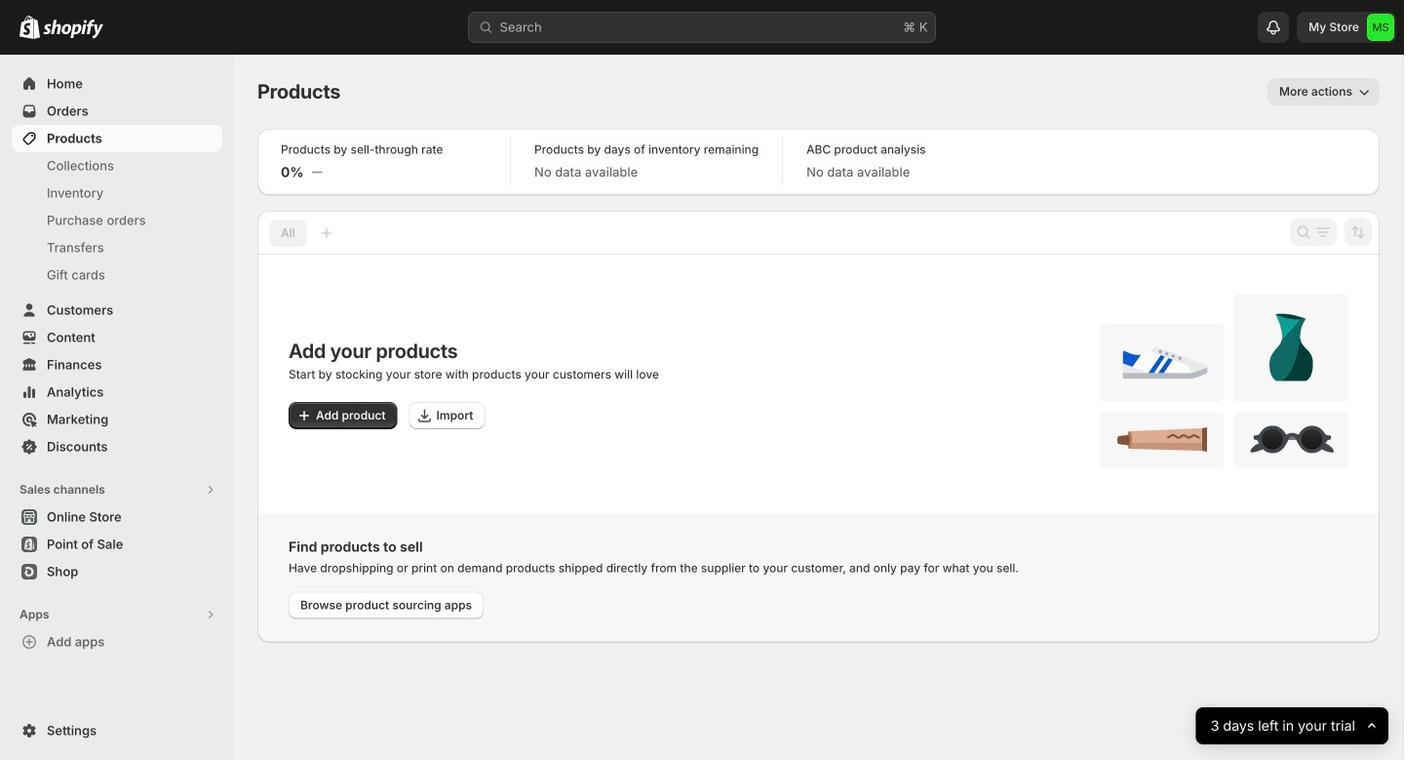 Task type: vqa. For each thing, say whether or not it's contained in the screenshot.
text field
no



Task type: locate. For each thing, give the bounding box(es) containing it.
start by stocking your store with products your customers will love image
[[1101, 294, 1349, 469]]

shopify image
[[20, 15, 40, 39], [43, 19, 103, 39]]



Task type: describe. For each thing, give the bounding box(es) containing it.
my store image
[[1368, 14, 1395, 41]]

0 horizontal spatial shopify image
[[20, 15, 40, 39]]

1 horizontal spatial shopify image
[[43, 19, 103, 39]]



